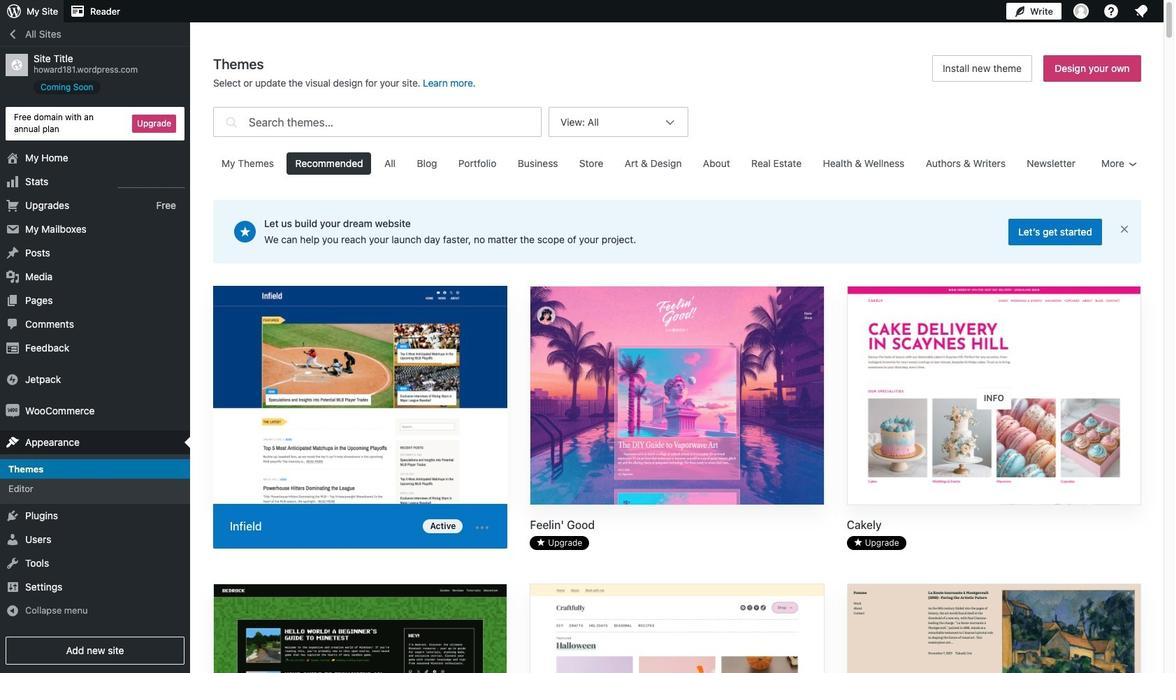 Task type: vqa. For each thing, say whether or not it's contained in the screenshot.
Toggle menu icon
no



Task type: describe. For each thing, give the bounding box(es) containing it.
Search search field
[[249, 108, 541, 136]]

more options for theme infield image
[[474, 519, 491, 536]]

my profile image
[[1074, 3, 1089, 19]]

pomme is a simple portfolio theme for painters. image
[[848, 584, 1141, 673]]

a blog theme with a bold vaporwave aesthetic. its nostalgic atmosphere pays homage to the 80s and early 90s. image
[[531, 287, 824, 506]]



Task type: locate. For each thing, give the bounding box(es) containing it.
dismiss image
[[1120, 223, 1131, 235]]

cakely is a business theme perfect for bakers or cake makers with a vibrant colour. image
[[848, 287, 1141, 506]]

highest hourly views 0 image
[[118, 179, 185, 188]]

manage your notifications image
[[1134, 3, 1150, 20]]

inspired by the iconic worlds of minecraft and minetest, bedrock is a blog theme that reminds the immersive experience of these games. image
[[214, 584, 507, 673]]

open search image
[[223, 104, 240, 141]]

a cheerful wordpress blogging theme dedicated to all things homemade and delightful. image
[[531, 584, 824, 673]]

1 img image from the top
[[6, 372, 20, 386]]

img image
[[6, 372, 20, 386], [6, 404, 20, 418]]

help image
[[1103, 3, 1120, 20]]

0 vertical spatial img image
[[6, 372, 20, 386]]

2 img image from the top
[[6, 404, 20, 418]]

None search field
[[213, 104, 542, 141]]

a passionate sports fan blog celebrating your favorite game. image
[[213, 286, 508, 507]]

1 vertical spatial img image
[[6, 404, 20, 418]]



